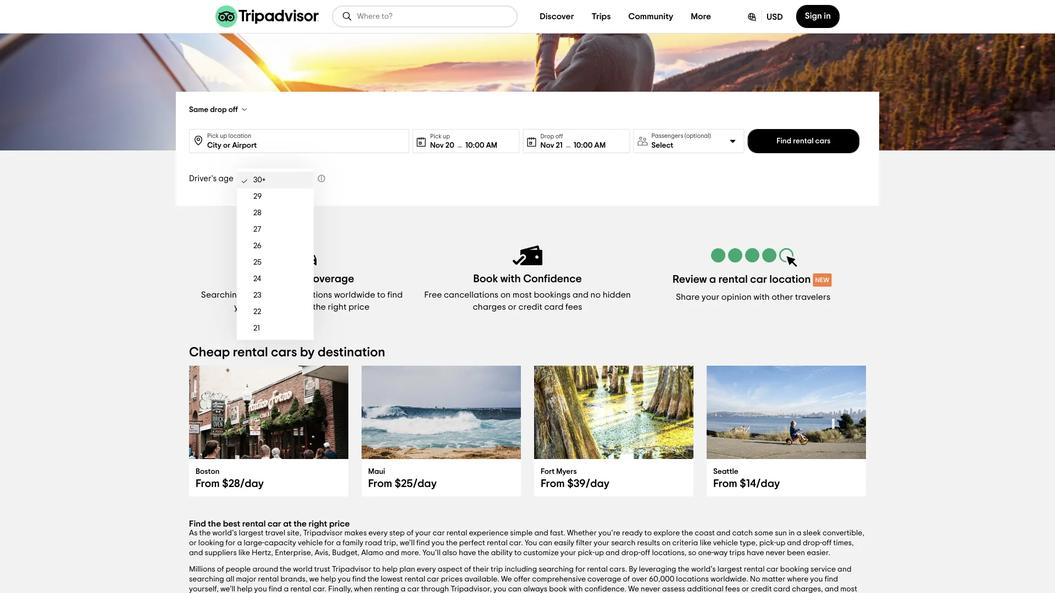 Task type: describe. For each thing, give the bounding box(es) containing it.
charges,
[[793, 586, 824, 594]]

share
[[676, 293, 700, 302]]

cheap rental cars by destination
[[189, 346, 386, 360]]

maui
[[368, 468, 385, 476]]

23
[[253, 292, 262, 300]]

1 horizontal spatial drop-
[[803, 540, 823, 548]]

so
[[689, 550, 697, 558]]

$14
[[740, 479, 757, 490]]

type,
[[740, 540, 758, 548]]

find for find the best rental car at the right price
[[189, 520, 206, 529]]

card inside free cancellations on most bookings and no hidden charges or credit card fees
[[545, 303, 564, 312]]

pick up location
[[207, 133, 251, 139]]

trust
[[314, 566, 330, 574]]

1 vertical spatial we
[[629, 586, 640, 594]]

experience
[[469, 530, 509, 538]]

the down coverage
[[313, 303, 326, 312]]

0 vertical spatial with
[[501, 274, 521, 285]]

car inside the searching over 60,000 locations worldwide to find you the right car at the right price
[[287, 303, 301, 312]]

tripadvisor,
[[451, 586, 492, 594]]

the left best
[[208, 520, 221, 529]]

find down service
[[825, 576, 839, 584]]

usd
[[767, 13, 784, 21]]

driver's
[[189, 175, 217, 183]]

1 vertical spatial drop-
[[622, 550, 641, 558]]

to inside millions of people around the world trust tripadvisor to help plan every aspect of their trip including searching for rental cars. by leveraging the world's largest rental car booking service and searching all major rental brands, we help you find the lowest rental car prices available. we offer comprehensive coverage of over 60,000 locations worldwide. no matter where you find yourself, we'll help you find a rental car. finally, when renting a car through tripadvisor, you can always book with confidence. we never assess additional fees or credit card charges, and mo
[[373, 566, 381, 574]]

the up site,
[[294, 520, 307, 529]]

community
[[629, 12, 674, 21]]

ability
[[491, 550, 513, 558]]

2 vehicle from the left
[[714, 540, 739, 548]]

0 horizontal spatial like
[[239, 550, 250, 558]]

in inside as the world's largest travel site, tripadvisor makes every step of your car rental experience simple and fast. whether you're ready to explore the coast and catch some sun in a sleek convertible, or looking for a large-capacity vehicle for a family road trip, we'll find you the perfect rental car. you can easily filter your search results on criteria like vehicle type, pick-up and drop-off times, and suppliers like hertz, enterprise, avis, budget, alamo and more. you'll also have the ability to customize your pick-up and drop-off locations, so one-way trips have never been easier.
[[789, 530, 795, 538]]

trips
[[730, 550, 746, 558]]

the up criteria
[[682, 530, 694, 538]]

from inside fort myers from $39 /day
[[541, 479, 565, 490]]

nov for nov 20
[[430, 142, 444, 149]]

0 horizontal spatial help
[[237, 586, 253, 594]]

2 have from the left
[[747, 550, 765, 558]]

whether
[[567, 530, 597, 538]]

worldwide
[[334, 291, 375, 300]]

and up you
[[535, 530, 549, 538]]

book
[[550, 586, 567, 594]]

fort
[[541, 468, 555, 476]]

/day for $14
[[757, 479, 781, 490]]

never inside as the world's largest travel site, tripadvisor makes every step of your car rental experience simple and fast. whether you're ready to explore the coast and catch some sun in a sleek convertible, or looking for a large-capacity vehicle for a family road trip, we'll find you the perfect rental car. you can easily filter your search results on criteria like vehicle type, pick-up and drop-off times, and suppliers like hertz, enterprise, avis, budget, alamo and more. you'll also have the ability to customize your pick-up and drop-off locations, so one-way trips have never been easier.
[[766, 550, 786, 558]]

1 vertical spatial searching
[[189, 576, 224, 584]]

we'll inside as the world's largest travel site, tripadvisor makes every step of your car rental experience simple and fast. whether you're ready to explore the coast and catch some sun in a sleek convertible, or looking for a large-capacity vehicle for a family road trip, we'll find you the perfect rental car. you can easily filter your search results on criteria like vehicle type, pick-up and drop-off times, and suppliers like hertz, enterprise, avis, budget, alamo and more. you'll also have the ability to customize your pick-up and drop-off locations, so one-way trips have never been easier.
[[400, 540, 415, 548]]

search image
[[342, 11, 353, 22]]

to inside the searching over 60,000 locations worldwide to find you the right car at the right price
[[377, 291, 386, 300]]

car up through
[[427, 576, 439, 584]]

on inside free cancellations on most bookings and no hidden charges or credit card fees
[[501, 291, 511, 300]]

City or Airport text field
[[207, 130, 405, 152]]

1 horizontal spatial 20
[[446, 142, 455, 149]]

find rental cars
[[777, 137, 831, 145]]

0 vertical spatial like
[[700, 540, 712, 548]]

a left large-
[[237, 540, 242, 548]]

am for 21
[[595, 142, 606, 149]]

a left sleek
[[797, 530, 802, 538]]

of inside as the world's largest travel site, tripadvisor makes every step of your car rental experience simple and fast. whether you're ready to explore the coast and catch some sun in a sleek convertible, or looking for a large-capacity vehicle for a family road trip, we'll find you the perfect rental car. you can easily filter your search results on criteria like vehicle type, pick-up and drop-off times, and suppliers like hertz, enterprise, avis, budget, alamo and more. you'll also have the ability to customize your pick-up and drop-off locations, so one-way trips have never been easier.
[[407, 530, 414, 538]]

find down brands,
[[269, 586, 282, 594]]

brands,
[[281, 576, 308, 584]]

discover
[[540, 12, 574, 21]]

2 horizontal spatial with
[[754, 293, 770, 302]]

$39
[[568, 479, 586, 490]]

or inside millions of people around the world trust tripadvisor to help plan every aspect of their trip including searching for rental cars. by leveraging the world's largest rental car booking service and searching all major rental brands, we help you find the lowest rental car prices available. we offer comprehensive coverage of over 60,000 locations worldwide. no matter where you find yourself, we'll help you find a rental car. finally, when renting a car through tripadvisor, you can always book with confidence. we never assess additional fees or credit card charges, and mo
[[742, 586, 750, 594]]

alamo
[[361, 550, 384, 558]]

rental inside button
[[794, 137, 814, 145]]

1 vertical spatial help
[[321, 576, 336, 584]]

car. inside millions of people around the world trust tripadvisor to help plan every aspect of their trip including searching for rental cars. by leveraging the world's largest rental car booking service and searching all major rental brands, we help you find the lowest rental car prices available. we offer comprehensive coverage of over 60,000 locations worldwide. no matter where you find yourself, we'll help you find a rental car. finally, when renting a car through tripadvisor, you can always book with confidence. we never assess additional fees or credit card charges, and mo
[[313, 586, 327, 594]]

fees inside millions of people around the world trust tripadvisor to help plan every aspect of their trip including searching for rental cars. by leveraging the world's largest rental car booking service and searching all major rental brands, we help you find the lowest rental car prices available. we offer comprehensive coverage of over 60,000 locations worldwide. no matter where you find yourself, we'll help you find a rental car. finally, when renting a car through tripadvisor, you can always book with confidence. we never assess additional fees or credit card charges, and mo
[[726, 586, 740, 594]]

world
[[293, 566, 313, 574]]

review
[[673, 274, 707, 285]]

searching over 60,000 locations worldwide to find you the right car at the right price
[[201, 291, 403, 312]]

offer
[[514, 576, 531, 584]]

always
[[524, 586, 548, 594]]

off right drop
[[229, 106, 238, 114]]

as the world's largest travel site, tripadvisor makes every step of your car rental experience simple and fast. whether you're ready to explore the coast and catch some sun in a sleek convertible, or looking for a large-capacity vehicle for a family road trip, we'll find you the perfect rental car. you can easily filter your search results on criteria like vehicle type, pick-up and drop-off times, and suppliers like hertz, enterprise, avis, budget, alamo and more. you'll also have the ability to customize your pick-up and drop-off locations, so one-way trips have never been easier.
[[189, 530, 865, 558]]

of down by
[[623, 576, 631, 584]]

credit inside millions of people around the world trust tripadvisor to help plan every aspect of their trip including searching for rental cars. by leveraging the world's largest rental car booking service and searching all major rental brands, we help you find the lowest rental car prices available. we offer comprehensive coverage of over 60,000 locations worldwide. no matter where you find yourself, we'll help you find a rental car. finally, when renting a car through tripadvisor, you can always book with confidence. we never assess additional fees or credit card charges, and mo
[[751, 586, 772, 594]]

charges
[[473, 303, 506, 312]]

off down results
[[641, 550, 651, 558]]

capacity
[[265, 540, 296, 548]]

price inside the searching over 60,000 locations worldwide to find you the right car at the right price
[[349, 303, 370, 312]]

and down service
[[825, 586, 839, 594]]

the up also
[[446, 540, 458, 548]]

through
[[421, 586, 449, 594]]

you
[[525, 540, 537, 548]]

1 horizontal spatial for
[[325, 540, 335, 548]]

10:00 am for nov 20
[[466, 142, 498, 149]]

and up millions
[[189, 550, 203, 558]]

and inside free cancellations on most bookings and no hidden charges or credit card fees
[[573, 291, 589, 300]]

29
[[253, 193, 262, 201]]

a up the budget,
[[336, 540, 341, 548]]

of left their
[[464, 566, 472, 574]]

26
[[253, 243, 262, 250]]

cars for find
[[816, 137, 831, 145]]

pick for drop off
[[207, 133, 219, 139]]

am for 20
[[486, 142, 498, 149]]

1 vertical spatial pick-
[[578, 550, 595, 558]]

your down you're
[[594, 540, 610, 548]]

suppliers
[[205, 550, 237, 558]]

millions
[[189, 566, 215, 574]]

tripadvisor inside millions of people around the world trust tripadvisor to help plan every aspect of their trip including searching for rental cars. by leveraging the world's largest rental car booking service and searching all major rental brands, we help you find the lowest rental car prices available. we offer comprehensive coverage of over 60,000 locations worldwide. no matter where you find yourself, we'll help you find a rental car. finally, when renting a car through tripadvisor, you can always book with confidence. we never assess additional fees or credit card charges, and mo
[[332, 566, 372, 574]]

boston from $28 /day
[[196, 468, 264, 490]]

locations inside millions of people around the world trust tripadvisor to help plan every aspect of their trip including searching for rental cars. by leveraging the world's largest rental car booking service and searching all major rental brands, we help you find the lowest rental car prices available. we offer comprehensive coverage of over 60,000 locations worldwide. no matter where you find yourself, we'll help you find a rental car. finally, when renting a car through tripadvisor, you can always book with confidence. we never assess additional fees or credit card charges, and mo
[[677, 576, 709, 584]]

same
[[189, 106, 209, 114]]

also
[[443, 550, 457, 558]]

fast.
[[550, 530, 566, 538]]

available.
[[465, 576, 500, 584]]

your right share
[[702, 293, 720, 302]]

0 vertical spatial searching
[[539, 566, 574, 574]]

world's inside millions of people around the world trust tripadvisor to help plan every aspect of their trip including searching for rental cars. by leveraging the world's largest rental car booking service and searching all major rental brands, we help you find the lowest rental car prices available. we offer comprehensive coverage of over 60,000 locations worldwide. no matter where you find yourself, we'll help you find a rental car. finally, when renting a car through tripadvisor, you can always book with confidence. we never assess additional fees or credit card charges, and mo
[[692, 566, 716, 574]]

or inside free cancellations on most bookings and no hidden charges or credit card fees
[[508, 303, 517, 312]]

searching
[[201, 291, 242, 300]]

0 vertical spatial in
[[825, 12, 831, 20]]

driver's age
[[189, 175, 234, 183]]

up down sun
[[777, 540, 786, 548]]

sleek
[[804, 530, 822, 538]]

enterprise,
[[275, 550, 313, 558]]

search
[[612, 540, 636, 548]]

booking
[[781, 566, 810, 574]]

from for $28
[[196, 479, 220, 490]]

the up looking
[[199, 530, 211, 538]]

the down perfect
[[478, 550, 490, 558]]

ready
[[623, 530, 643, 538]]

free
[[425, 291, 442, 300]]

24
[[253, 276, 261, 283]]

worldwide
[[250, 274, 303, 285]]

bookings
[[534, 291, 571, 300]]

large-
[[244, 540, 265, 548]]

a down lowest
[[401, 586, 406, 594]]

up up nov 20
[[443, 133, 450, 139]]

the down 23
[[251, 303, 264, 312]]

largest inside as the world's largest travel site, tripadvisor makes every step of your car rental experience simple and fast. whether you're ready to explore the coast and catch some sun in a sleek convertible, or looking for a large-capacity vehicle for a family road trip, we'll find you the perfect rental car. you can easily filter your search results on criteria like vehicle type, pick-up and drop-off times, and suppliers like hertz, enterprise, avis, budget, alamo and more. you'll also have the ability to customize your pick-up and drop-off locations, so one-way trips have never been easier.
[[239, 530, 264, 538]]

discover button
[[531, 5, 583, 27]]

locations,
[[652, 550, 687, 558]]

over inside millions of people around the world trust tripadvisor to help plan every aspect of their trip including searching for rental cars. by leveraging the world's largest rental car booking service and searching all major rental brands, we help you find the lowest rental car prices available. we offer comprehensive coverage of over 60,000 locations worldwide. no matter where you find yourself, we'll help you find a rental car. finally, when renting a car through tripadvisor, you can always book with confidence. we never assess additional fees or credit card charges, and mo
[[632, 576, 648, 584]]

2 horizontal spatial right
[[328, 303, 347, 312]]

you down major
[[254, 586, 267, 594]]

and right service
[[838, 566, 852, 574]]

you down trip
[[494, 586, 507, 594]]

including
[[505, 566, 537, 574]]

same drop off
[[189, 106, 238, 114]]

age
[[219, 175, 234, 183]]

1 vertical spatial 20
[[253, 341, 262, 349]]

can inside as the world's largest travel site, tripadvisor makes every step of your car rental experience simple and fast. whether you're ready to explore the coast and catch some sun in a sleek convertible, or looking for a large-capacity vehicle for a family road trip, we'll find you the perfect rental car. you can easily filter your search results on criteria like vehicle type, pick-up and drop-off times, and suppliers like hertz, enterprise, avis, budget, alamo and more. you'll also have the ability to customize your pick-up and drop-off locations, so one-way trips have never been easier.
[[539, 540, 553, 548]]

usd button
[[738, 5, 792, 28]]

hidden
[[603, 291, 631, 300]]

and down search
[[606, 550, 620, 558]]

drop
[[541, 133, 555, 139]]

you down service
[[811, 576, 824, 584]]

pick for nov 21
[[430, 133, 442, 139]]

up down you're
[[595, 550, 604, 558]]

and up been
[[788, 540, 802, 548]]

assess
[[663, 586, 686, 594]]

review a rental car location new
[[673, 274, 830, 285]]

convertible,
[[823, 530, 865, 538]]

car down 'plan'
[[408, 586, 420, 594]]

credit inside free cancellations on most bookings and no hidden charges or credit card fees
[[519, 303, 543, 312]]

1 horizontal spatial right
[[309, 520, 327, 529]]

can inside millions of people around the world trust tripadvisor to help plan every aspect of their trip including searching for rental cars. by leveraging the world's largest rental car booking service and searching all major rental brands, we help you find the lowest rental car prices available. we offer comprehensive coverage of over 60,000 locations worldwide. no matter where you find yourself, we'll help you find a rental car. finally, when renting a car through tripadvisor, you can always book with confidence. we never assess additional fees or credit card charges, and mo
[[508, 586, 522, 594]]

pick up
[[430, 133, 450, 139]]

28
[[253, 210, 262, 217]]

plan
[[400, 566, 415, 574]]

you inside as the world's largest travel site, tripadvisor makes every step of your car rental experience simple and fast. whether you're ready to explore the coast and catch some sun in a sleek convertible, or looking for a large-capacity vehicle for a family road trip, we'll find you the perfect rental car. you can easily filter your search results on criteria like vehicle type, pick-up and drop-off times, and suppliers like hertz, enterprise, avis, budget, alamo and more. you'll also have the ability to customize your pick-up and drop-off locations, so one-way trips have never been easier.
[[432, 540, 445, 548]]

1 horizontal spatial 21
[[556, 142, 563, 149]]

more.
[[401, 550, 421, 558]]

car up travel
[[268, 520, 281, 529]]

some
[[755, 530, 774, 538]]

Search search field
[[357, 12, 508, 21]]

matter
[[763, 576, 786, 584]]

$28
[[222, 479, 240, 490]]

of down suppliers
[[217, 566, 224, 574]]

nov 20
[[430, 142, 455, 149]]

opinion
[[722, 293, 752, 302]]

/day for $25
[[413, 479, 437, 490]]

myers
[[557, 468, 577, 476]]

sign in
[[806, 12, 831, 20]]

trips button
[[583, 5, 620, 27]]

step
[[390, 530, 405, 538]]

off up the nov 21
[[556, 133, 563, 139]]

cheap
[[189, 346, 230, 360]]

up down drop
[[220, 133, 227, 139]]

simple
[[511, 530, 533, 538]]



Task type: locate. For each thing, give the bounding box(es) containing it.
we
[[310, 576, 319, 584]]

never inside millions of people around the world trust tripadvisor to help plan every aspect of their trip including searching for rental cars. by leveraging the world's largest rental car booking service and searching all major rental brands, we help you find the lowest rental car prices available. we offer comprehensive coverage of over 60,000 locations worldwide. no matter where you find yourself, we'll help you find a rental car. finally, when renting a car through tripadvisor, you can always book with confidence. we never assess additional fees or credit card charges, and mo
[[641, 586, 661, 594]]

sign in link
[[797, 5, 840, 28]]

/day
[[240, 479, 264, 490], [413, 479, 437, 490], [586, 479, 610, 490], [757, 479, 781, 490]]

30+
[[243, 175, 255, 183], [253, 177, 266, 184]]

their
[[473, 566, 489, 574]]

60,000 down worldwide
[[264, 291, 293, 300]]

None search field
[[333, 7, 517, 26]]

0 horizontal spatial over
[[244, 291, 262, 300]]

1 vertical spatial in
[[789, 530, 795, 538]]

60,000 inside the searching over 60,000 locations worldwide to find you the right car at the right price
[[264, 291, 293, 300]]

card down bookings
[[545, 303, 564, 312]]

/day for $28
[[240, 479, 264, 490]]

by
[[629, 566, 638, 574]]

seattle from $14 /day
[[714, 468, 781, 490]]

2 from from the left
[[368, 479, 393, 490]]

$25
[[395, 479, 413, 490]]

1 horizontal spatial nov
[[541, 142, 555, 149]]

1 vertical spatial 60,000
[[649, 576, 675, 584]]

you're
[[599, 530, 621, 538]]

0 vertical spatial credit
[[519, 303, 543, 312]]

1 vehicle from the left
[[298, 540, 323, 548]]

book with confidence
[[474, 274, 582, 285]]

fees
[[566, 303, 583, 312], [726, 586, 740, 594]]

we down by
[[629, 586, 640, 594]]

0 horizontal spatial nov
[[430, 142, 444, 149]]

from inside maui from $25 /day
[[368, 479, 393, 490]]

0 vertical spatial drop-
[[803, 540, 823, 548]]

1 10:00 from the left
[[466, 142, 485, 149]]

around
[[253, 566, 278, 574]]

10:00 right the nov 21
[[574, 142, 593, 149]]

1 horizontal spatial cars
[[816, 137, 831, 145]]

0 vertical spatial locations
[[295, 291, 332, 300]]

most
[[513, 291, 532, 300]]

for up comprehensive
[[576, 566, 586, 574]]

from inside boston from $28 /day
[[196, 479, 220, 490]]

tripadvisor image
[[216, 6, 319, 27]]

in right "sign"
[[825, 12, 831, 20]]

1 vertical spatial can
[[508, 586, 522, 594]]

in
[[825, 12, 831, 20], [789, 530, 795, 538]]

you inside the searching over 60,000 locations worldwide to find you the right car at the right price
[[234, 303, 249, 312]]

on inside as the world's largest travel site, tripadvisor makes every step of your car rental experience simple and fast. whether you're ready to explore the coast and catch some sun in a sleek convertible, or looking for a large-capacity vehicle for a family road trip, we'll find you the perfect rental car. you can easily filter your search results on criteria like vehicle type, pick-up and drop-off times, and suppliers like hertz, enterprise, avis, budget, alamo and more. you'll also have the ability to customize your pick-up and drop-off locations, so one-way trips have never been easier.
[[662, 540, 671, 548]]

1 horizontal spatial we'll
[[400, 540, 415, 548]]

never down leveraging
[[641, 586, 661, 594]]

off up easier.
[[823, 540, 832, 548]]

on left 'most'
[[501, 291, 511, 300]]

over inside the searching over 60,000 locations worldwide to find you the right car at the right price
[[244, 291, 262, 300]]

/day inside maui from $25 /day
[[413, 479, 437, 490]]

on down explore
[[662, 540, 671, 548]]

free cancellations on most bookings and no hidden charges or credit card fees
[[425, 291, 631, 312]]

0 horizontal spatial have
[[459, 550, 476, 558]]

1 horizontal spatial every
[[417, 566, 436, 574]]

0 horizontal spatial searching
[[189, 576, 224, 584]]

like down large-
[[239, 550, 250, 558]]

0 horizontal spatial at
[[283, 520, 292, 529]]

0 vertical spatial over
[[244, 291, 262, 300]]

world's
[[213, 530, 237, 538], [692, 566, 716, 574]]

select
[[652, 142, 674, 149]]

car. down simple
[[510, 540, 523, 548]]

like up one-
[[700, 540, 712, 548]]

0 horizontal spatial find
[[189, 520, 206, 529]]

1 vertical spatial on
[[662, 540, 671, 548]]

your down 'easily'
[[561, 550, 577, 558]]

by
[[300, 346, 315, 360]]

find up you'll
[[417, 540, 430, 548]]

you
[[234, 303, 249, 312], [432, 540, 445, 548], [338, 576, 351, 584], [811, 576, 824, 584], [254, 586, 267, 594], [494, 586, 507, 594]]

1 vertical spatial world's
[[692, 566, 716, 574]]

1 vertical spatial location
[[770, 274, 811, 285]]

cars
[[816, 137, 831, 145], [271, 346, 297, 360]]

1 horizontal spatial locations
[[677, 576, 709, 584]]

0 horizontal spatial for
[[226, 540, 236, 548]]

no
[[751, 576, 761, 584]]

largest inside millions of people around the world trust tripadvisor to help plan every aspect of their trip including searching for rental cars. by leveraging the world's largest rental car booking service and searching all major rental brands, we help you find the lowest rental car prices available. we offer comprehensive coverage of over 60,000 locations worldwide. no matter where you find yourself, we'll help you find a rental car. finally, when renting a car through tripadvisor, you can always book with confidence. we never assess additional fees or credit card charges, and mo
[[718, 566, 743, 574]]

your
[[702, 293, 720, 302], [416, 530, 431, 538], [594, 540, 610, 548], [561, 550, 577, 558]]

at
[[303, 303, 311, 312], [283, 520, 292, 529]]

largest up large-
[[239, 530, 264, 538]]

from down maui
[[368, 479, 393, 490]]

tripadvisor
[[303, 530, 343, 538], [332, 566, 372, 574]]

find inside as the world's largest travel site, tripadvisor makes every step of your car rental experience simple and fast. whether you're ready to explore the coast and catch some sun in a sleek convertible, or looking for a large-capacity vehicle for a family road trip, we'll find you the perfect rental car. you can easily filter your search results on criteria like vehicle type, pick-up and drop-off times, and suppliers like hertz, enterprise, avis, budget, alamo and more. you'll also have the ability to customize your pick-up and drop-off locations, so one-way trips have never been easier.
[[417, 540, 430, 548]]

tripadvisor down the budget,
[[332, 566, 372, 574]]

drop-
[[803, 540, 823, 548], [622, 550, 641, 558]]

2 10:00 am from the left
[[574, 142, 606, 149]]

nov down drop
[[541, 142, 555, 149]]

you up you'll
[[432, 540, 445, 548]]

for up avis,
[[325, 540, 335, 548]]

at inside the searching over 60,000 locations worldwide to find you the right car at the right price
[[303, 303, 311, 312]]

filter
[[576, 540, 593, 548]]

your up you'll
[[416, 530, 431, 538]]

2 vertical spatial with
[[569, 586, 583, 594]]

drop
[[210, 106, 227, 114]]

to down alamo
[[373, 566, 381, 574]]

21
[[556, 142, 563, 149], [253, 325, 260, 333]]

1 vertical spatial car.
[[313, 586, 327, 594]]

1 horizontal spatial searching
[[539, 566, 574, 574]]

card
[[545, 303, 564, 312], [774, 586, 791, 594]]

2 vertical spatial or
[[742, 586, 750, 594]]

4 from from the left
[[714, 479, 738, 490]]

of right step
[[407, 530, 414, 538]]

1 horizontal spatial with
[[569, 586, 583, 594]]

fort myers from $39 /day
[[541, 468, 610, 490]]

book
[[474, 274, 498, 285]]

world's down one-
[[692, 566, 716, 574]]

0 vertical spatial or
[[508, 303, 517, 312]]

1 horizontal spatial world's
[[692, 566, 716, 574]]

customize
[[524, 550, 559, 558]]

drop- down sleek
[[803, 540, 823, 548]]

/day inside boston from $28 /day
[[240, 479, 264, 490]]

over down 24 at top
[[244, 291, 262, 300]]

pick down same drop off
[[207, 133, 219, 139]]

trip,
[[384, 540, 398, 548]]

0 horizontal spatial we
[[501, 576, 512, 584]]

major
[[236, 576, 257, 584]]

makes
[[345, 530, 367, 538]]

all
[[226, 576, 235, 584]]

0 horizontal spatial 60,000
[[264, 291, 293, 300]]

one-
[[699, 550, 714, 558]]

22
[[253, 309, 262, 316]]

1 horizontal spatial over
[[632, 576, 648, 584]]

10:00
[[466, 142, 485, 149], [574, 142, 593, 149]]

leveraging
[[639, 566, 677, 574]]

0 horizontal spatial world's
[[213, 530, 237, 538]]

10:00 am right nov 20
[[466, 142, 498, 149]]

0 horizontal spatial we'll
[[220, 586, 235, 594]]

am right the nov 21
[[595, 142, 606, 149]]

card down matter
[[774, 586, 791, 594]]

4 /day from the left
[[757, 479, 781, 490]]

0 horizontal spatial 10:00 am
[[466, 142, 498, 149]]

1 horizontal spatial am
[[595, 142, 606, 149]]

or down worldwide.
[[742, 586, 750, 594]]

pick- down filter
[[578, 550, 595, 558]]

nov 21
[[541, 142, 563, 149]]

catch
[[733, 530, 753, 538]]

1 am from the left
[[486, 142, 498, 149]]

to up results
[[645, 530, 652, 538]]

0 vertical spatial at
[[303, 303, 311, 312]]

1 horizontal spatial we
[[629, 586, 640, 594]]

0 horizontal spatial am
[[486, 142, 498, 149]]

1 10:00 am from the left
[[466, 142, 498, 149]]

1 horizontal spatial on
[[662, 540, 671, 548]]

find left free
[[388, 291, 403, 300]]

confidence.
[[585, 586, 627, 594]]

1 vertical spatial price
[[329, 520, 350, 529]]

1 vertical spatial never
[[641, 586, 661, 594]]

1 have from the left
[[459, 550, 476, 558]]

0 vertical spatial on
[[501, 291, 511, 300]]

10:00 am for nov 21
[[574, 142, 606, 149]]

1 vertical spatial tripadvisor
[[332, 566, 372, 574]]

1 vertical spatial with
[[754, 293, 770, 302]]

21 down the drop off
[[556, 142, 563, 149]]

1 horizontal spatial at
[[303, 303, 311, 312]]

1 horizontal spatial credit
[[751, 586, 772, 594]]

0 horizontal spatial fees
[[566, 303, 583, 312]]

searching up comprehensive
[[539, 566, 574, 574]]

vehicle
[[298, 540, 323, 548], [714, 540, 739, 548]]

with up 'most'
[[501, 274, 521, 285]]

1 pick from the left
[[207, 133, 219, 139]]

2 pick from the left
[[430, 133, 442, 139]]

0 horizontal spatial cars
[[271, 346, 297, 360]]

the up when
[[368, 576, 379, 584]]

1 horizontal spatial card
[[774, 586, 791, 594]]

budget,
[[332, 550, 360, 558]]

find inside the searching over 60,000 locations worldwide to find you the right car at the right price
[[388, 291, 403, 300]]

you left 22
[[234, 303, 249, 312]]

1 vertical spatial every
[[417, 566, 436, 574]]

the
[[251, 303, 264, 312], [313, 303, 326, 312], [208, 520, 221, 529], [294, 520, 307, 529], [199, 530, 211, 538], [682, 530, 694, 538], [446, 540, 458, 548], [478, 550, 490, 558], [280, 566, 292, 574], [678, 566, 690, 574], [368, 576, 379, 584]]

in right sun
[[789, 530, 795, 538]]

location down same drop off
[[229, 133, 251, 139]]

1 vertical spatial or
[[189, 540, 197, 548]]

vehicle up avis,
[[298, 540, 323, 548]]

1 nov from the left
[[430, 142, 444, 149]]

car up share your opinion with other travelers
[[751, 274, 768, 285]]

20 down pick up
[[446, 142, 455, 149]]

0 horizontal spatial pick-
[[578, 550, 595, 558]]

0 vertical spatial pick-
[[760, 540, 777, 548]]

largest up worldwide.
[[718, 566, 743, 574]]

family
[[343, 540, 364, 548]]

to right ability
[[515, 550, 522, 558]]

0 horizontal spatial credit
[[519, 303, 543, 312]]

from for $14
[[714, 479, 738, 490]]

0 vertical spatial largest
[[239, 530, 264, 538]]

fees down bookings
[[566, 303, 583, 312]]

1 horizontal spatial pick-
[[760, 540, 777, 548]]

0 horizontal spatial can
[[508, 586, 522, 594]]

the down so
[[678, 566, 690, 574]]

0 horizontal spatial largest
[[239, 530, 264, 538]]

millions of people around the world trust tripadvisor to help plan every aspect of their trip including searching for rental cars. by leveraging the world's largest rental car booking service and searching all major rental brands, we help you find the lowest rental car prices available. we offer comprehensive coverage of over 60,000 locations worldwide. no matter where you find yourself, we'll help you find a rental car. finally, when renting a car through tripadvisor, you can always book with confidence. we never assess additional fees or credit card charges, and mo
[[189, 566, 858, 594]]

2 nov from the left
[[541, 142, 555, 149]]

1 horizontal spatial 60,000
[[649, 576, 675, 584]]

and down trip,
[[386, 550, 400, 558]]

0 vertical spatial card
[[545, 303, 564, 312]]

yourself,
[[189, 586, 219, 594]]

easily
[[554, 540, 575, 548]]

times,
[[834, 540, 854, 548]]

0 vertical spatial help
[[382, 566, 398, 574]]

1 horizontal spatial fees
[[726, 586, 740, 594]]

0 vertical spatial fees
[[566, 303, 583, 312]]

from down fort
[[541, 479, 565, 490]]

and right coast
[[717, 530, 731, 538]]

10:00 for 20
[[466, 142, 485, 149]]

20
[[446, 142, 455, 149], [253, 341, 262, 349]]

10:00 right nov 20
[[466, 142, 485, 149]]

0 horizontal spatial locations
[[295, 291, 332, 300]]

find up when
[[353, 576, 366, 584]]

am right nov 20
[[486, 142, 498, 149]]

1 horizontal spatial vehicle
[[714, 540, 739, 548]]

cars inside button
[[816, 137, 831, 145]]

1 horizontal spatial car.
[[510, 540, 523, 548]]

fees down worldwide.
[[726, 586, 740, 594]]

or inside as the world's largest travel site, tripadvisor makes every step of your car rental experience simple and fast. whether you're ready to explore the coast and catch some sun in a sleek convertible, or looking for a large-capacity vehicle for a family road trip, we'll find you the perfect rental car. you can easily filter your search results on criteria like vehicle type, pick-up and drop-off times, and suppliers like hertz, enterprise, avis, budget, alamo and more. you'll also have the ability to customize your pick-up and drop-off locations, so one-way trips have never been easier.
[[189, 540, 197, 548]]

have down perfect
[[459, 550, 476, 558]]

find inside button
[[777, 137, 792, 145]]

1 vertical spatial locations
[[677, 576, 709, 584]]

a down brands,
[[284, 586, 289, 594]]

with right book
[[569, 586, 583, 594]]

from for $25
[[368, 479, 393, 490]]

1 vertical spatial fees
[[726, 586, 740, 594]]

2 /day from the left
[[413, 479, 437, 490]]

0 vertical spatial location
[[229, 133, 251, 139]]

help
[[382, 566, 398, 574], [321, 576, 336, 584], [237, 586, 253, 594]]

help down major
[[237, 586, 253, 594]]

3 from from the left
[[541, 479, 565, 490]]

tripadvisor up avis,
[[303, 530, 343, 538]]

aspect
[[438, 566, 463, 574]]

1 horizontal spatial in
[[825, 12, 831, 20]]

1 horizontal spatial can
[[539, 540, 553, 548]]

comprehensive
[[533, 576, 586, 584]]

cancellations
[[444, 291, 499, 300]]

every inside as the world's largest travel site, tripadvisor makes every step of your car rental experience simple and fast. whether you're ready to explore the coast and catch some sun in a sleek convertible, or looking for a large-capacity vehicle for a family road trip, we'll find you the perfect rental car. you can easily filter your search results on criteria like vehicle type, pick-up and drop-off times, and suppliers like hertz, enterprise, avis, budget, alamo and more. you'll also have the ability to customize your pick-up and drop-off locations, so one-way trips have never been easier.
[[369, 530, 388, 538]]

every inside millions of people around the world trust tripadvisor to help plan every aspect of their trip including searching for rental cars. by leveraging the world's largest rental car booking service and searching all major rental brands, we help you find the lowest rental car prices available. we offer comprehensive coverage of over 60,000 locations worldwide. no matter where you find yourself, we'll help you find a rental car. finally, when renting a car through tripadvisor, you can always book with confidence. we never assess additional fees or credit card charges, and mo
[[417, 566, 436, 574]]

0 horizontal spatial on
[[501, 291, 511, 300]]

2 am from the left
[[595, 142, 606, 149]]

the up brands,
[[280, 566, 292, 574]]

share your opinion with other travelers
[[676, 293, 831, 302]]

no
[[591, 291, 601, 300]]

for up suppliers
[[226, 540, 236, 548]]

from down seattle
[[714, 479, 738, 490]]

from inside the seattle from $14 /day
[[714, 479, 738, 490]]

0 horizontal spatial right
[[266, 303, 285, 312]]

from down 'boston'
[[196, 479, 220, 490]]

and left no
[[573, 291, 589, 300]]

can down offer
[[508, 586, 522, 594]]

pick up nov 20
[[430, 133, 442, 139]]

credit down no
[[751, 586, 772, 594]]

1 horizontal spatial pick
[[430, 133, 442, 139]]

0 horizontal spatial 21
[[253, 325, 260, 333]]

we'll inside millions of people around the world trust tripadvisor to help plan every aspect of their trip including searching for rental cars. by leveraging the world's largest rental car booking service and searching all major rental brands, we help you find the lowest rental car prices available. we offer comprehensive coverage of over 60,000 locations worldwide. no matter where you find yourself, we'll help you find a rental car. finally, when renting a car through tripadvisor, you can always book with confidence. we never assess additional fees or credit card charges, and mo
[[220, 586, 235, 594]]

maui from $25 /day
[[368, 468, 437, 490]]

1 /day from the left
[[240, 479, 264, 490]]

with inside millions of people around the world trust tripadvisor to help plan every aspect of their trip including searching for rental cars. by leveraging the world's largest rental car booking service and searching all major rental brands, we help you find the lowest rental car prices available. we offer comprehensive coverage of over 60,000 locations worldwide. no matter where you find yourself, we'll help you find a rental car. finally, when renting a car through tripadvisor, you can always book with confidence. we never assess additional fees or credit card charges, and mo
[[569, 586, 583, 594]]

over down by
[[632, 576, 648, 584]]

0 vertical spatial 21
[[556, 142, 563, 149]]

0 vertical spatial every
[[369, 530, 388, 538]]

find for find rental cars
[[777, 137, 792, 145]]

0 vertical spatial tripadvisor
[[303, 530, 343, 538]]

coast
[[695, 530, 715, 538]]

at down worldwide coverage
[[303, 303, 311, 312]]

0 horizontal spatial location
[[229, 133, 251, 139]]

60,000 inside millions of people around the world trust tripadvisor to help plan every aspect of their trip including searching for rental cars. by leveraging the world's largest rental car booking service and searching all major rental brands, we help you find the lowest rental car prices available. we offer comprehensive coverage of over 60,000 locations worldwide. no matter where you find yourself, we'll help you find a rental car. finally, when renting a car through tripadvisor, you can always book with confidence. we never assess additional fees or credit card charges, and mo
[[649, 576, 675, 584]]

1 horizontal spatial never
[[766, 550, 786, 558]]

10:00 for 21
[[574, 142, 593, 149]]

travel
[[265, 530, 286, 538]]

community button
[[620, 5, 683, 27]]

1 from from the left
[[196, 479, 220, 490]]

tripadvisor inside as the world's largest travel site, tripadvisor makes every step of your car rental experience simple and fast. whether you're ready to explore the coast and catch some sun in a sleek convertible, or looking for a large-capacity vehicle for a family road trip, we'll find you the perfect rental car. you can easily filter your search results on criteria like vehicle type, pick-up and drop-off times, and suppliers like hertz, enterprise, avis, budget, alamo and more. you'll also have the ability to customize your pick-up and drop-off locations, so one-way trips have never been easier.
[[303, 530, 343, 538]]

(optional)
[[685, 133, 711, 139]]

cars for cheap
[[271, 346, 297, 360]]

0 horizontal spatial with
[[501, 274, 521, 285]]

2 10:00 from the left
[[574, 142, 593, 149]]

you up finally,
[[338, 576, 351, 584]]

every up 'road'
[[369, 530, 388, 538]]

car up matter
[[767, 566, 779, 574]]

0 vertical spatial we
[[501, 576, 512, 584]]

3 /day from the left
[[586, 479, 610, 490]]

of
[[407, 530, 414, 538], [217, 566, 224, 574], [464, 566, 472, 574], [623, 576, 631, 584]]

been
[[788, 550, 806, 558]]

1 horizontal spatial help
[[321, 576, 336, 584]]

car. inside as the world's largest travel site, tripadvisor makes every step of your car rental experience simple and fast. whether you're ready to explore the coast and catch some sun in a sleek convertible, or looking for a large-capacity vehicle for a family road trip, we'll find you the perfect rental car. you can easily filter your search results on criteria like vehicle type, pick-up and drop-off times, and suppliers like hertz, enterprise, avis, budget, alamo and more. you'll also have the ability to customize your pick-up and drop-off locations, so one-way trips have never been easier.
[[510, 540, 523, 548]]

locations inside the searching over 60,000 locations worldwide to find you the right car at the right price
[[295, 291, 332, 300]]

car inside as the world's largest travel site, tripadvisor makes every step of your car rental experience simple and fast. whether you're ready to explore the coast and catch some sun in a sleek convertible, or looking for a large-capacity vehicle for a family road trip, we'll find you the perfect rental car. you can easily filter your search results on criteria like vehicle type, pick-up and drop-off times, and suppliers like hertz, enterprise, avis, budget, alamo and more. you'll also have the ability to customize your pick-up and drop-off locations, so one-way trips have never been easier.
[[433, 530, 445, 538]]

1 horizontal spatial location
[[770, 274, 811, 285]]

for inside millions of people around the world trust tripadvisor to help plan every aspect of their trip including searching for rental cars. by leveraging the world's largest rental car booking service and searching all major rental brands, we help you find the lowest rental car prices available. we offer comprehensive coverage of over 60,000 locations worldwide. no matter where you find yourself, we'll help you find a rental car. finally, when renting a car through tripadvisor, you can always book with confidence. we never assess additional fees or credit card charges, and mo
[[576, 566, 586, 574]]

1 vertical spatial card
[[774, 586, 791, 594]]

find the best rental car at the right price
[[189, 520, 350, 529]]

you'll
[[423, 550, 441, 558]]

right down worldwide
[[328, 303, 347, 312]]

10:00 am
[[466, 142, 498, 149], [574, 142, 606, 149]]

0 vertical spatial never
[[766, 550, 786, 558]]

renting
[[374, 586, 399, 594]]

fees inside free cancellations on most bookings and no hidden charges or credit card fees
[[566, 303, 583, 312]]

0 horizontal spatial never
[[641, 586, 661, 594]]

avis,
[[315, 550, 331, 558]]

easier.
[[807, 550, 831, 558]]

nov for nov 21
[[541, 142, 555, 149]]

2 vertical spatial help
[[237, 586, 253, 594]]

a right review
[[710, 274, 717, 285]]

/day inside the seattle from $14 /day
[[757, 479, 781, 490]]

card inside millions of people around the world trust tripadvisor to help plan every aspect of their trip including searching for rental cars. by leveraging the world's largest rental car booking service and searching all major rental brands, we help you find the lowest rental car prices available. we offer comprehensive coverage of over 60,000 locations worldwide. no matter where you find yourself, we'll help you find a rental car. finally, when renting a car through tripadvisor, you can always book with confidence. we never assess additional fees or credit card charges, and mo
[[774, 586, 791, 594]]

0 horizontal spatial every
[[369, 530, 388, 538]]

have down type,
[[747, 550, 765, 558]]

1 vertical spatial cars
[[271, 346, 297, 360]]

can up customize
[[539, 540, 553, 548]]

/day inside fort myers from $39 /day
[[586, 479, 610, 490]]

road
[[365, 540, 382, 548]]

0 vertical spatial we'll
[[400, 540, 415, 548]]

0 horizontal spatial 20
[[253, 341, 262, 349]]

cars.
[[610, 566, 627, 574]]

for
[[226, 540, 236, 548], [325, 540, 335, 548], [576, 566, 586, 574]]

world's inside as the world's largest travel site, tripadvisor makes every step of your car rental experience simple and fast. whether you're ready to explore the coast and catch some sun in a sleek convertible, or looking for a large-capacity vehicle for a family road trip, we'll find you the perfect rental car. you can easily filter your search results on criteria like vehicle type, pick-up and drop-off times, and suppliers like hertz, enterprise, avis, budget, alamo and more. you'll also have the ability to customize your pick-up and drop-off locations, so one-way trips have never been easier.
[[213, 530, 237, 538]]



Task type: vqa. For each thing, say whether or not it's contained in the screenshot.
cheap rental cars by destination
yes



